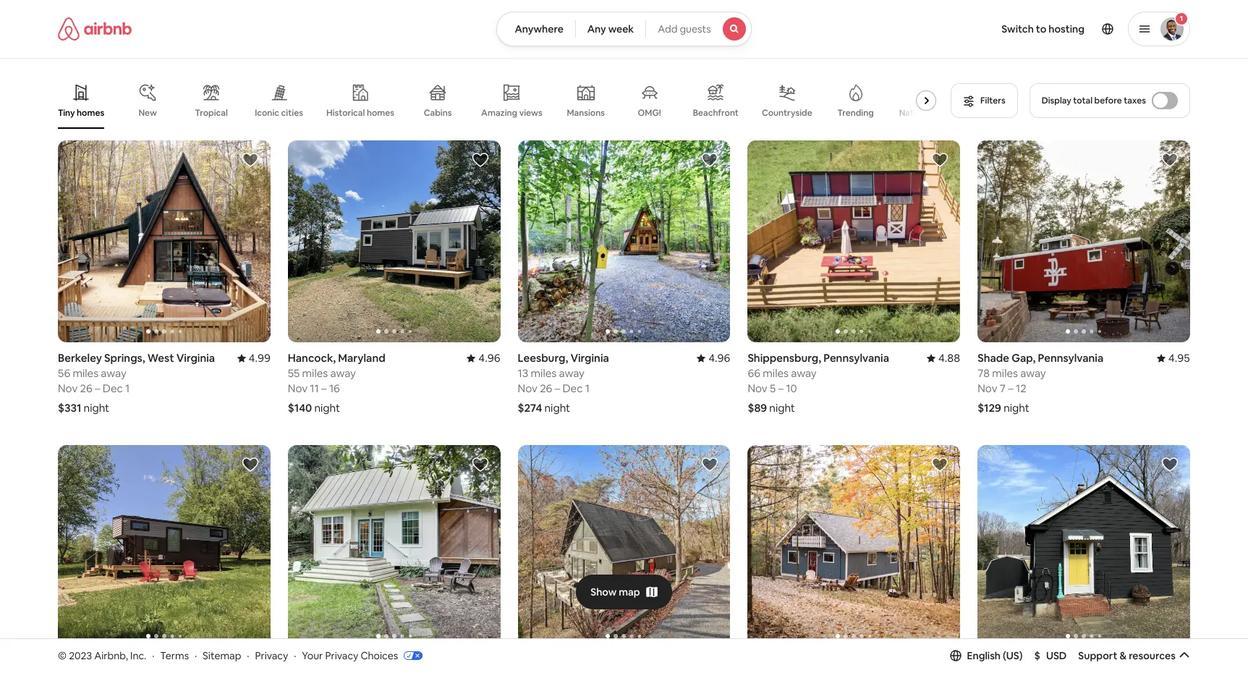 Task type: describe. For each thing, give the bounding box(es) containing it.
new
[[139, 107, 157, 119]]

5.0 out of 5 average rating image
[[244, 656, 271, 670]]

4.96 for hancock, maryland 55 miles away nov 11 – 16 $140 night
[[479, 351, 501, 365]]

4.96 for leesburg, virginia 13 miles away nov 26 – dec 1 $274 night
[[709, 351, 731, 365]]

guests
[[680, 22, 711, 35]]

nov inside berkeley springs, west virginia 56 miles away nov 26 – dec 1 $331 night
[[58, 382, 78, 395]]

nov for nov 26 – dec 1
[[518, 382, 538, 395]]

night inside shade gap, pennsylvania 78 miles away nov 7 – 12 $129 night
[[1004, 401, 1030, 415]]

any week button
[[575, 12, 647, 46]]

omg!
[[638, 107, 662, 119]]

miles for 55 miles away
[[302, 366, 328, 380]]

choices
[[361, 649, 398, 662]]

tiny
[[58, 107, 75, 119]]

cities
[[281, 107, 303, 119]]

$89
[[748, 401, 768, 415]]

ruckersville,
[[58, 656, 121, 670]]

virginia for ruckersville, virginia
[[124, 656, 162, 670]]

away inside berkeley springs, west virginia 56 miles away nov 26 – dec 1 $331 night
[[101, 366, 127, 380]]

tiny homes
[[58, 107, 104, 119]]

support & resources button
[[1079, 649, 1191, 662]]

none search field containing anywhere
[[497, 12, 752, 46]]

$331
[[58, 401, 81, 415]]

your privacy choices link
[[302, 649, 423, 663]]

away for 13 miles away
[[559, 366, 585, 380]]

© 2023 airbnb, inc. ·
[[58, 649, 155, 662]]

display
[[1042, 95, 1072, 106]]

countryside
[[762, 107, 813, 119]]

nov inside shade gap, pennsylvania 78 miles away nov 7 – 12 $129 night
[[978, 382, 998, 395]]

66
[[748, 366, 761, 380]]

privacy link
[[255, 649, 288, 662]]

add guests
[[658, 22, 711, 35]]

national
[[900, 107, 934, 119]]

11
[[310, 382, 319, 395]]

sitemap
[[203, 649, 241, 662]]

12
[[1017, 382, 1027, 395]]

©
[[58, 649, 67, 662]]

cabins
[[424, 107, 452, 119]]

historical
[[326, 107, 365, 119]]

profile element
[[769, 0, 1191, 58]]

4.99 out of 5 average rating image
[[237, 351, 271, 365]]

map
[[619, 585, 641, 599]]

sitemap link
[[203, 649, 241, 662]]

terms
[[160, 649, 189, 662]]

english (us)
[[968, 649, 1023, 662]]

leesburg, virginia 13 miles away nov 26 – dec 1 $274 night
[[518, 351, 609, 415]]

support
[[1079, 649, 1118, 662]]

berkeley
[[58, 351, 102, 365]]

– for nov 5 – 10
[[779, 382, 784, 395]]

1 inside leesburg, virginia 13 miles away nov 26 – dec 1 $274 night
[[586, 382, 590, 395]]

amazing
[[482, 107, 518, 119]]

– for nov 11 – 16
[[322, 382, 327, 395]]

iconic cities
[[255, 107, 303, 119]]

to
[[1037, 22, 1047, 35]]

5.0
[[255, 656, 271, 670]]

4 · from the left
[[294, 649, 296, 662]]

2 · from the left
[[195, 649, 197, 662]]

charlottesville, virginia
[[288, 656, 406, 670]]

3 · from the left
[[247, 649, 249, 662]]

pennsylvania inside shade gap, pennsylvania 78 miles away nov 7 – 12 $129 night
[[1039, 351, 1104, 365]]

shippensburg,
[[748, 351, 822, 365]]

7
[[1000, 382, 1006, 395]]

– for nov 26 – dec 1
[[555, 382, 561, 395]]

add to wishlist: mount jackson, virginia image
[[932, 456, 949, 474]]

beachfront
[[693, 107, 739, 119]]

miles for 13 miles away
[[531, 366, 557, 380]]

inc.
[[130, 649, 146, 662]]

nov for nov 11 – 16
[[288, 382, 308, 395]]

leesburg,
[[518, 351, 569, 365]]

55
[[288, 366, 300, 380]]

add to wishlist: charlottesville, virginia image
[[472, 456, 489, 474]]

2023
[[69, 649, 92, 662]]

mansions
[[567, 107, 605, 119]]

add to wishlist: ruckersville, virginia image
[[242, 456, 259, 474]]

taxes
[[1125, 95, 1147, 106]]

national parks
[[900, 107, 958, 119]]

add to wishlist: shippensburg, pennsylvania image
[[932, 151, 949, 169]]

shippensburg, pennsylvania 66 miles away nov 5 – 10 $89 night
[[748, 351, 890, 415]]

4.94
[[1169, 656, 1191, 670]]

miles inside shade gap, pennsylvania 78 miles away nov 7 – 12 $129 night
[[993, 366, 1019, 380]]

night inside shippensburg, pennsylvania 66 miles away nov 5 – 10 $89 night
[[770, 401, 796, 415]]

before
[[1095, 95, 1123, 106]]

add to wishlist: leesburg, virginia image
[[702, 151, 719, 169]]

4.96 out of 5 average rating image
[[697, 351, 731, 365]]

trending
[[838, 107, 874, 119]]

4.94 out of 5 average rating image
[[1158, 656, 1191, 670]]

4.95
[[1169, 351, 1191, 365]]

add guests button
[[646, 12, 752, 46]]

– inside berkeley springs, west virginia 56 miles away nov 26 – dec 1 $331 night
[[95, 382, 100, 395]]

26 inside berkeley springs, west virginia 56 miles away nov 26 – dec 1 $331 night
[[80, 382, 93, 395]]

4.88
[[939, 351, 961, 365]]

your privacy choices
[[302, 649, 398, 662]]

56
[[58, 366, 70, 380]]

parks
[[936, 107, 958, 119]]

week
[[609, 22, 634, 35]]

show map
[[591, 585, 641, 599]]

maryland for hancock, maryland 55 miles away nov 11 – 16 $140 night
[[338, 351, 386, 365]]

group containing iconic cities
[[58, 72, 958, 129]]

add to wishlist: shade gap, pennsylvania image
[[1162, 151, 1179, 169]]

away inside shade gap, pennsylvania 78 miles away nov 7 – 12 $129 night
[[1021, 366, 1047, 380]]

usd
[[1047, 649, 1067, 662]]

filters button
[[951, 83, 1018, 118]]

switch to hosting
[[1002, 22, 1085, 35]]

show map button
[[577, 575, 672, 609]]



Task type: vqa. For each thing, say whether or not it's contained in the screenshot.
topmost Add to wishlist: Room in London image
no



Task type: locate. For each thing, give the bounding box(es) containing it.
airbnb,
[[94, 649, 128, 662]]

nov inside hancock, maryland 55 miles away nov 11 – 16 $140 night
[[288, 382, 308, 395]]

4.98 out of 5 average rating image
[[927, 656, 961, 670]]

shade gap, pennsylvania 78 miles away nov 7 – 12 $129 night
[[978, 351, 1104, 415]]

show
[[591, 585, 617, 599]]

pennsylvania right gap,
[[1039, 351, 1104, 365]]

1 · from the left
[[152, 649, 155, 662]]

homes for historical homes
[[367, 107, 395, 119]]

1 – from the left
[[95, 382, 100, 395]]

dec down 'springs,'
[[103, 382, 123, 395]]

nov down 56
[[58, 382, 78, 395]]

4.96 out of 5 average rating image
[[467, 351, 501, 365]]

– down berkeley
[[95, 382, 100, 395]]

5 miles from the left
[[993, 366, 1019, 380]]

shade
[[978, 351, 1010, 365]]

iconic
[[255, 107, 279, 119]]

4 nov from the left
[[748, 382, 768, 395]]

1 horizontal spatial maryland
[[1034, 656, 1081, 670]]

homes for tiny homes
[[77, 107, 104, 119]]

group
[[58, 72, 958, 129], [58, 140, 271, 343], [288, 140, 501, 343], [518, 140, 731, 343], [748, 140, 961, 343], [978, 140, 1191, 343], [58, 445, 271, 647], [288, 445, 501, 647], [518, 445, 731, 647], [748, 445, 961, 647], [978, 445, 1191, 647]]

away down 'springs,'
[[101, 366, 127, 380]]

amazing views
[[482, 107, 543, 119]]

1 away from the left
[[101, 366, 127, 380]]

night right $274
[[545, 401, 571, 415]]

1 vertical spatial maryland
[[1034, 656, 1081, 670]]

dec inside leesburg, virginia 13 miles away nov 26 – dec 1 $274 night
[[563, 382, 583, 395]]

5 nov from the left
[[978, 382, 998, 395]]

night down 10
[[770, 401, 796, 415]]

any week
[[588, 22, 634, 35]]

5 away from the left
[[1021, 366, 1047, 380]]

miles inside berkeley springs, west virginia 56 miles away nov 26 – dec 1 $331 night
[[73, 366, 99, 380]]

ruckersville, virginia
[[58, 656, 162, 670]]

away
[[101, 366, 127, 380], [331, 366, 356, 380], [559, 366, 585, 380], [792, 366, 817, 380], [1021, 366, 1047, 380]]

$140
[[288, 401, 312, 415]]

tropical
[[195, 107, 228, 119]]

away for 55 miles away
[[331, 366, 356, 380]]

1 inside dropdown button
[[1181, 14, 1184, 23]]

homes right tiny
[[77, 107, 104, 119]]

hancock,
[[288, 351, 336, 365]]

0 horizontal spatial maryland
[[338, 351, 386, 365]]

1 horizontal spatial 4.96
[[709, 351, 731, 365]]

1 horizontal spatial privacy
[[325, 649, 359, 662]]

4 – from the left
[[779, 382, 784, 395]]

charlottesville,
[[288, 656, 365, 670]]

away up 16
[[331, 366, 356, 380]]

1 dec from the left
[[103, 382, 123, 395]]

night right $331
[[84, 401, 109, 415]]

– right "5"
[[779, 382, 784, 395]]

4.88 out of 5 average rating image
[[927, 351, 961, 365]]

2 away from the left
[[331, 366, 356, 380]]

2 miles from the left
[[302, 366, 328, 380]]

resources
[[1130, 649, 1177, 662]]

4 away from the left
[[792, 366, 817, 380]]

$ usd
[[1035, 649, 1067, 662]]

hancock, maryland 55 miles away nov 11 – 16 $140 night
[[288, 351, 386, 415]]

away inside shippensburg, pennsylvania 66 miles away nov 5 – 10 $89 night
[[792, 366, 817, 380]]

3 nov from the left
[[518, 382, 538, 395]]

privacy right your
[[325, 649, 359, 662]]

night down 12
[[1004, 401, 1030, 415]]

nov inside leesburg, virginia 13 miles away nov 26 – dec 1 $274 night
[[518, 382, 538, 395]]

add to wishlist: basye, virginia image
[[702, 456, 719, 474]]

any
[[588, 22, 607, 35]]

16
[[329, 382, 340, 395]]

homes right historical
[[367, 107, 395, 119]]

dec
[[103, 382, 123, 395], [563, 382, 583, 395]]

english (us) button
[[950, 649, 1023, 662]]

miles up 11
[[302, 366, 328, 380]]

4 miles from the left
[[763, 366, 789, 380]]

5
[[770, 382, 776, 395]]

0 horizontal spatial 1
[[125, 382, 130, 395]]

anywhere
[[515, 22, 564, 35]]

west
[[148, 351, 174, 365]]

homes
[[367, 107, 395, 119], [77, 107, 104, 119]]

views
[[520, 107, 543, 119]]

annapolis,
[[978, 656, 1032, 670]]

4.99
[[249, 351, 271, 365]]

0 horizontal spatial homes
[[77, 107, 104, 119]]

display total before taxes
[[1042, 95, 1147, 106]]

– inside hancock, maryland 55 miles away nov 11 – 16 $140 night
[[322, 382, 327, 395]]

miles down leesburg, on the left of the page
[[531, 366, 557, 380]]

dec down leesburg, on the left of the page
[[563, 382, 583, 395]]

miles inside hancock, maryland 55 miles away nov 11 – 16 $140 night
[[302, 366, 328, 380]]

hosting
[[1049, 22, 1085, 35]]

2 – from the left
[[322, 382, 327, 395]]

away down gap,
[[1021, 366, 1047, 380]]

miles up 7 at bottom right
[[993, 366, 1019, 380]]

– right 7 at bottom right
[[1009, 382, 1014, 395]]

nov for nov 5 – 10
[[748, 382, 768, 395]]

26 inside leesburg, virginia 13 miles away nov 26 – dec 1 $274 night
[[540, 382, 553, 395]]

· left your
[[294, 649, 296, 662]]

4.96 left shippensburg,
[[709, 351, 731, 365]]

4.95 out of 5 average rating image
[[1158, 351, 1191, 365]]

miles inside leesburg, virginia 13 miles away nov 26 – dec 1 $274 night
[[531, 366, 557, 380]]

– down leesburg, on the left of the page
[[555, 382, 561, 395]]

– inside shippensburg, pennsylvania 66 miles away nov 5 – 10 $89 night
[[779, 382, 784, 395]]

1 nov from the left
[[58, 382, 78, 395]]

1 horizontal spatial 1
[[586, 382, 590, 395]]

support & resources
[[1079, 649, 1177, 662]]

add to wishlist: hancock, maryland image
[[472, 151, 489, 169]]

1 privacy from the left
[[255, 649, 288, 662]]

virginia inside leesburg, virginia 13 miles away nov 26 – dec 1 $274 night
[[571, 351, 609, 365]]

2 4.96 from the left
[[709, 351, 731, 365]]

– inside leesburg, virginia 13 miles away nov 26 – dec 1 $274 night
[[555, 382, 561, 395]]

away down leesburg, on the left of the page
[[559, 366, 585, 380]]

night inside leesburg, virginia 13 miles away nov 26 – dec 1 $274 night
[[545, 401, 571, 415]]

night inside hancock, maryland 55 miles away nov 11 – 16 $140 night
[[315, 401, 340, 415]]

$129
[[978, 401, 1002, 415]]

4 night from the left
[[770, 401, 796, 415]]

2 pennsylvania from the left
[[1039, 351, 1104, 365]]

filters
[[981, 95, 1006, 106]]

1 button
[[1129, 12, 1191, 46]]

4.98
[[939, 656, 961, 670]]

0 horizontal spatial pennsylvania
[[824, 351, 890, 365]]

nov down 13
[[518, 382, 538, 395]]

78
[[978, 366, 991, 380]]

terms · sitemap · privacy ·
[[160, 649, 296, 662]]

2 dec from the left
[[563, 382, 583, 395]]

springs,
[[104, 351, 145, 365]]

miles inside shippensburg, pennsylvania 66 miles away nov 5 – 10 $89 night
[[763, 366, 789, 380]]

· right terms link
[[195, 649, 197, 662]]

privacy left your
[[255, 649, 288, 662]]

3 miles from the left
[[531, 366, 557, 380]]

· left 5.0
[[247, 649, 249, 662]]

None search field
[[497, 12, 752, 46]]

–
[[95, 382, 100, 395], [322, 382, 327, 395], [555, 382, 561, 395], [779, 382, 784, 395], [1009, 382, 1014, 395]]

pennsylvania inside shippensburg, pennsylvania 66 miles away nov 5 – 10 $89 night
[[824, 351, 890, 365]]

0 horizontal spatial 26
[[80, 382, 93, 395]]

1 pennsylvania from the left
[[824, 351, 890, 365]]

0 horizontal spatial dec
[[103, 382, 123, 395]]

dec inside berkeley springs, west virginia 56 miles away nov 26 – dec 1 $331 night
[[103, 382, 123, 395]]

miles up "5"
[[763, 366, 789, 380]]

historical homes
[[326, 107, 395, 119]]

virginia for charlottesville, virginia
[[367, 656, 406, 670]]

miles
[[73, 366, 99, 380], [302, 366, 328, 380], [531, 366, 557, 380], [763, 366, 789, 380], [993, 366, 1019, 380]]

annapolis, maryland
[[978, 656, 1081, 670]]

· right inc.
[[152, 649, 155, 662]]

gap,
[[1012, 351, 1036, 365]]

your
[[302, 649, 323, 662]]

– right 11
[[322, 382, 327, 395]]

maryland for annapolis, maryland
[[1034, 656, 1081, 670]]

add
[[658, 22, 678, 35]]

4.96
[[479, 351, 501, 365], [709, 351, 731, 365]]

terms link
[[160, 649, 189, 662]]

1 26 from the left
[[80, 382, 93, 395]]

– inside shade gap, pennsylvania 78 miles away nov 7 – 12 $129 night
[[1009, 382, 1014, 395]]

5 night from the left
[[1004, 401, 1030, 415]]

0 horizontal spatial 4.96
[[479, 351, 501, 365]]

miles down berkeley
[[73, 366, 99, 380]]

0 vertical spatial maryland
[[338, 351, 386, 365]]

nov down 55
[[288, 382, 308, 395]]

total
[[1074, 95, 1093, 106]]

1 4.96 from the left
[[479, 351, 501, 365]]

0 horizontal spatial privacy
[[255, 649, 288, 662]]

away inside hancock, maryland 55 miles away nov 11 – 16 $140 night
[[331, 366, 356, 380]]

10
[[787, 382, 798, 395]]

1 horizontal spatial homes
[[367, 107, 395, 119]]

berkeley springs, west virginia 56 miles away nov 26 – dec 1 $331 night
[[58, 351, 215, 415]]

26 up $331
[[80, 382, 93, 395]]

1 inside berkeley springs, west virginia 56 miles away nov 26 – dec 1 $331 night
[[125, 382, 130, 395]]

nov left "5"
[[748, 382, 768, 395]]

away inside leesburg, virginia 13 miles away nov 26 – dec 1 $274 night
[[559, 366, 585, 380]]

3 away from the left
[[559, 366, 585, 380]]

nov left 7 at bottom right
[[978, 382, 998, 395]]

2 26 from the left
[[540, 382, 553, 395]]

2 nov from the left
[[288, 382, 308, 395]]

1 night from the left
[[84, 401, 109, 415]]

$
[[1035, 649, 1041, 662]]

13
[[518, 366, 529, 380]]

1 miles from the left
[[73, 366, 99, 380]]

$274
[[518, 401, 543, 415]]

maryland
[[338, 351, 386, 365], [1034, 656, 1081, 670]]

3 night from the left
[[545, 401, 571, 415]]

night inside berkeley springs, west virginia 56 miles away nov 26 – dec 1 $331 night
[[84, 401, 109, 415]]

1 horizontal spatial pennsylvania
[[1039, 351, 1104, 365]]

2 night from the left
[[315, 401, 340, 415]]

night
[[84, 401, 109, 415], [315, 401, 340, 415], [545, 401, 571, 415], [770, 401, 796, 415], [1004, 401, 1030, 415]]

night down 16
[[315, 401, 340, 415]]

26 up $274
[[540, 382, 553, 395]]

nov inside shippensburg, pennsylvania 66 miles away nov 5 – 10 $89 night
[[748, 382, 768, 395]]

4.96 left leesburg, on the left of the page
[[479, 351, 501, 365]]

virginia for leesburg, virginia 13 miles away nov 26 – dec 1 $274 night
[[571, 351, 609, 365]]

pennsylvania right shippensburg,
[[824, 351, 890, 365]]

away for 66 miles away
[[792, 366, 817, 380]]

away up 10
[[792, 366, 817, 380]]

add to wishlist: annapolis, maryland image
[[1162, 456, 1179, 474]]

maryland inside hancock, maryland 55 miles away nov 11 – 16 $140 night
[[338, 351, 386, 365]]

5 – from the left
[[1009, 382, 1014, 395]]

2 horizontal spatial 1
[[1181, 14, 1184, 23]]

·
[[152, 649, 155, 662], [195, 649, 197, 662], [247, 649, 249, 662], [294, 649, 296, 662]]

nov
[[58, 382, 78, 395], [288, 382, 308, 395], [518, 382, 538, 395], [748, 382, 768, 395], [978, 382, 998, 395]]

miles for 66 miles away
[[763, 366, 789, 380]]

anywhere button
[[497, 12, 576, 46]]

3 – from the left
[[555, 382, 561, 395]]

switch to hosting link
[[994, 14, 1094, 44]]

display total before taxes button
[[1030, 83, 1191, 118]]

virginia inside berkeley springs, west virginia 56 miles away nov 26 – dec 1 $331 night
[[176, 351, 215, 365]]

2 privacy from the left
[[325, 649, 359, 662]]

switch
[[1002, 22, 1035, 35]]

add to wishlist: berkeley springs, west virginia image
[[242, 151, 259, 169]]

1 horizontal spatial 26
[[540, 382, 553, 395]]

1 horizontal spatial dec
[[563, 382, 583, 395]]



